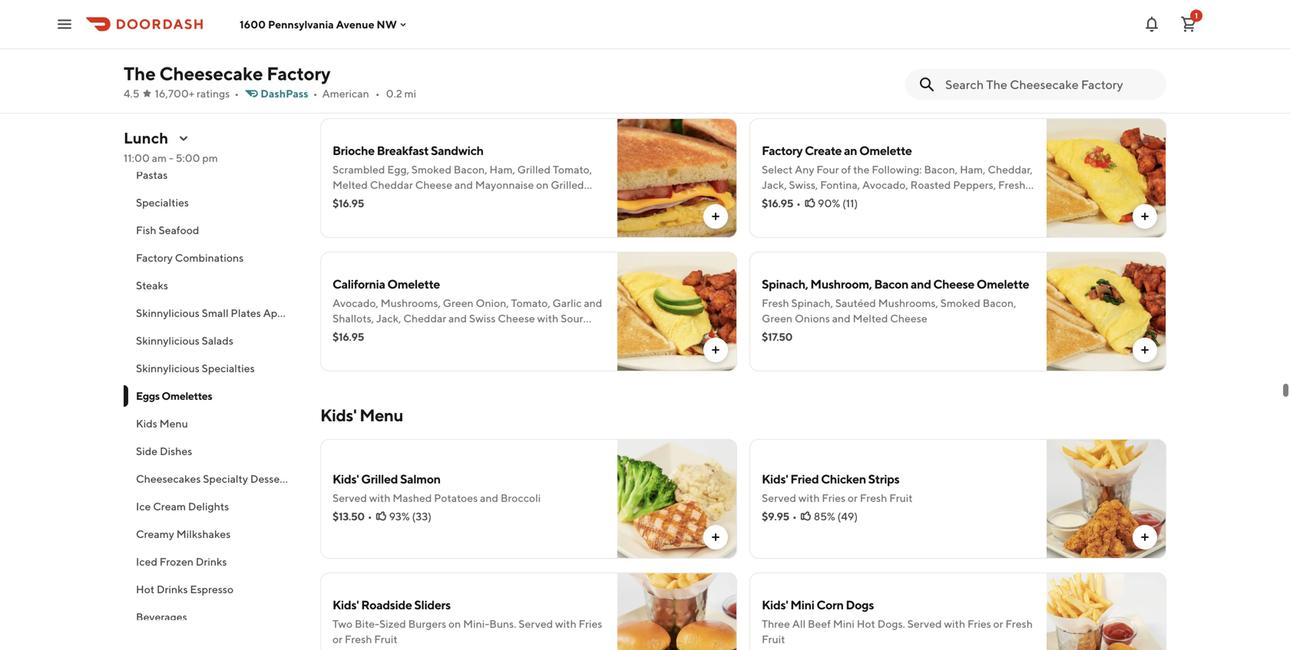 Task type: locate. For each thing, give the bounding box(es) containing it.
spinach, up $17.50
[[762, 277, 809, 292]]

cheese inside brioche breakfast sandwich scrambled egg, smoked bacon, ham, grilled tomato, melted cheddar cheese and mayonnaise on grilled brioche bread. served with potatoes
[[415, 179, 453, 191]]

2 ham, from the left
[[960, 163, 986, 176]]

0 vertical spatial cheddar
[[370, 179, 413, 191]]

mushroom,
[[811, 277, 872, 292]]

with down the "garlic"
[[537, 312, 559, 325]]

grilled up mashed
[[361, 472, 398, 487]]

1 vertical spatial smoked
[[941, 297, 981, 310]]

menu for kids menu
[[160, 418, 188, 430]]

11:00
[[124, 152, 150, 164]]

fruit for kids' mini corn dogs
[[762, 633, 785, 646]]

1 horizontal spatial fruit
[[762, 633, 785, 646]]

cream down shallots,
[[333, 328, 366, 340]]

2 horizontal spatial factory
[[762, 143, 803, 158]]

1 horizontal spatial smoked
[[941, 297, 981, 310]]

broccoli
[[501, 492, 541, 505]]

fruit inside kids' roadside sliders two bite-sized burgers on mini-buns. served with fries or fresh fruit
[[374, 633, 398, 646]]

kids' inside kids' grilled salmon served with mashed potatoes and broccoli
[[333, 472, 359, 487]]

kids' for kids' fried chicken strips served with fries or fresh fruit
[[762, 472, 788, 487]]

0 horizontal spatial sour
[[561, 312, 584, 325]]

buns.
[[490, 618, 517, 631]]

menu
[[360, 406, 403, 426], [160, 418, 188, 430]]

potatoes down mayonnaise
[[467, 194, 511, 207]]

green inside california omelette avocado, mushrooms, green onion, tomato, garlic and shallots, jack, cheddar and swiss cheese with sour cream
[[443, 297, 474, 310]]

american
[[322, 87, 369, 100]]

0 vertical spatial on
[[536, 179, 549, 191]]

drinks down the frozen
[[157, 583, 188, 596]]

add item to cart image for brioche breakfast sandwich
[[710, 210, 722, 223]]

1 horizontal spatial sour
[[976, 45, 998, 58]]

0 horizontal spatial fruit
[[374, 633, 398, 646]]

1 vertical spatial on
[[449, 618, 461, 631]]

0 horizontal spatial bacon,
[[454, 163, 488, 176]]

1 horizontal spatial side
[[995, 30, 1017, 42]]

cheese right bacon
[[934, 277, 975, 292]]

3 skinnylicious from the top
[[136, 362, 200, 375]]

side down kids
[[136, 445, 158, 458]]

• down the cheesecake factory
[[235, 87, 239, 100]]

with up english
[[475, 30, 496, 42]]

melted down scrambled
[[333, 179, 368, 191]]

1 vertical spatial potatoes
[[467, 194, 511, 207]]

fries inside kids' roadside sliders two bite-sized burgers on mini-buns. served with fries or fresh fruit
[[579, 618, 603, 631]]

salmon
[[400, 472, 441, 487]]

$16.95 down shallots,
[[333, 331, 364, 343]]

any
[[795, 163, 815, 176]]

mini up all
[[791, 598, 815, 613]]

2 horizontal spatial cream
[[1001, 45, 1033, 58]]

0 vertical spatial farm
[[333, 10, 360, 24]]

0 vertical spatial drinks
[[196, 556, 227, 568]]

kids' inside kids' roadside sliders two bite-sized burgers on mini-buns. served with fries or fresh fruit
[[333, 598, 359, 613]]

1 vertical spatial side
[[136, 445, 158, 458]]

1 vertical spatial sour
[[561, 312, 584, 325]]

small
[[202, 307, 229, 320]]

hot down the iced at the left of page
[[136, 583, 155, 596]]

fruit down "three"
[[762, 633, 785, 646]]

0 horizontal spatial side
[[136, 445, 158, 458]]

0 vertical spatial melted
[[333, 179, 368, 191]]

• right $13.50
[[368, 510, 372, 523]]

0 vertical spatial skinnylicious
[[136, 307, 200, 320]]

swiss,
[[789, 179, 818, 191]]

0 vertical spatial eggs
[[395, 10, 422, 24]]

kids' inside the kids' mini corn dogs three all beef mini hot dogs. served with fries or fresh fruit
[[762, 598, 788, 613]]

specialties down salads
[[202, 362, 255, 375]]

dashpass •
[[261, 87, 318, 100]]

2 horizontal spatial fruit
[[890, 492, 913, 505]]

kids' grilled salmon served with mashed potatoes and broccoli
[[333, 472, 541, 505]]

0 horizontal spatial menu
[[160, 418, 188, 430]]

fruit down sized
[[374, 633, 398, 646]]

with right buns.
[[555, 618, 577, 631]]

cheesecake
[[159, 63, 263, 85]]

potatoes up the muffin
[[498, 30, 542, 42]]

2 horizontal spatial omelette
[[977, 277, 1030, 292]]

0 vertical spatial jack,
[[762, 179, 787, 191]]

add item to cart image for factory create an omelette
[[1139, 210, 1152, 223]]

1 horizontal spatial avocado,
[[863, 179, 909, 191]]

kids' fried chicken strips image
[[1047, 439, 1167, 559]]

fish seafood
[[136, 224, 199, 237]]

cheese down "sandwich"
[[415, 179, 453, 191]]

ratings
[[197, 87, 230, 100]]

mushrooms, down swiss,
[[762, 194, 822, 207]]

on
[[536, 179, 549, 191], [449, 618, 461, 631]]

avocado,
[[863, 179, 909, 191], [333, 297, 379, 310]]

16,700+ ratings •
[[155, 87, 239, 100]]

eggs
[[395, 10, 422, 24], [411, 30, 436, 42], [136, 390, 160, 403]]

desserts
[[250, 473, 292, 486]]

cheesecakes
[[136, 473, 201, 486]]

skinnylicious
[[136, 307, 200, 320], [136, 335, 200, 347], [136, 362, 200, 375]]

$9.95 •
[[762, 510, 797, 523]]

$13.50 •
[[333, 510, 372, 523]]

0 vertical spatial factory
[[267, 63, 331, 85]]

pm
[[202, 152, 218, 164]]

specialties up fish seafood at top
[[136, 196, 189, 209]]

factory up select at top
[[762, 143, 803, 158]]

corn
[[817, 598, 844, 613]]

with inside kids' fried chicken strips served with fries or fresh fruit
[[799, 492, 820, 505]]

or
[[544, 30, 554, 42], [446, 45, 456, 58], [863, 209, 873, 222], [848, 492, 858, 505], [994, 618, 1004, 631], [333, 633, 343, 646]]

menu inside button
[[160, 418, 188, 430]]

four
[[817, 163, 839, 176]]

dishes
[[160, 445, 192, 458]]

1 vertical spatial skinnylicious
[[136, 335, 200, 347]]

skinnylicious small plates appetizers
[[136, 307, 316, 320]]

grilled inside kids' grilled salmon served with mashed potatoes and broccoli
[[361, 472, 398, 487]]

onions down mushroom,
[[795, 312, 830, 325]]

factory up dashpass •
[[267, 63, 331, 85]]

1 vertical spatial cream
[[333, 328, 366, 340]]

cream right ice
[[153, 501, 186, 513]]

factory
[[267, 63, 331, 85], [762, 143, 803, 158], [136, 252, 173, 264]]

mushrooms, down bacon
[[879, 297, 939, 310]]

spinach, mushroom, bacon and cheese omelette fresh spinach, sautéed mushrooms, smoked bacon, green onions and melted cheese $17.50
[[762, 277, 1030, 343]]

0 vertical spatial side
[[995, 30, 1017, 42]]

1 vertical spatial two
[[333, 618, 353, 631]]

skinnylicious down steaks
[[136, 307, 200, 320]]

all
[[793, 618, 806, 631]]

farm
[[333, 10, 360, 24], [355, 30, 380, 42]]

menu for kids' menu
[[360, 406, 403, 426]]

sour down the sunny on the right top of page
[[976, 45, 998, 58]]

hot down dogs
[[857, 618, 876, 631]]

and left swiss at the left top
[[449, 312, 467, 325]]

skinnylicious for skinnylicious specialties
[[136, 362, 200, 375]]

cream down up
[[1001, 45, 1033, 58]]

fresh inside spinach, mushroom, bacon and cheese omelette fresh spinach, sautéed mushrooms, smoked bacon, green onions and melted cheese $17.50
[[762, 297, 789, 310]]

1 horizontal spatial drinks
[[196, 556, 227, 568]]

11:00 am - 5:00 pm
[[124, 152, 218, 164]]

omelette inside spinach, mushroom, bacon and cheese omelette fresh spinach, sautéed mushrooms, smoked bacon, green onions and melted cheese $17.50
[[977, 277, 1030, 292]]

eggs up 'bagel'
[[411, 30, 436, 42]]

the
[[854, 163, 870, 176]]

• left 0.2
[[375, 87, 380, 100]]

1 vertical spatial jack,
[[376, 312, 401, 325]]

fruit inside kids' fried chicken strips served with fries or fresh fruit
[[890, 492, 913, 505]]

0 horizontal spatial on
[[449, 618, 461, 631]]

• for $13.50 •
[[368, 510, 372, 523]]

bacon, inside brioche breakfast sandwich scrambled egg, smoked bacon, ham, grilled tomato, melted cheddar cheese and mayonnaise on grilled brioche bread. served with potatoes
[[454, 163, 488, 176]]

ham, up mayonnaise
[[490, 163, 515, 176]]

avocado, down following:
[[863, 179, 909, 191]]

kids menu
[[136, 418, 188, 430]]

drinks down creamy milkshakes button
[[196, 556, 227, 568]]

grilled right mayonnaise
[[551, 179, 584, 191]]

with up 'bagel'
[[425, 10, 448, 24]]

mushrooms, inside california omelette avocado, mushrooms, green onion, tomato, garlic and shallots, jack, cheddar and swiss cheese with sour cream
[[381, 297, 441, 310]]

1 horizontal spatial mini
[[833, 618, 855, 631]]

lunch
[[124, 129, 168, 147]]

Item Search search field
[[946, 76, 1155, 93]]

2 vertical spatial tomato,
[[511, 297, 551, 310]]

1 skinnylicious from the top
[[136, 307, 200, 320]]

dogs
[[846, 598, 874, 613]]

1 horizontal spatial green
[[762, 312, 793, 325]]

potatoes inside brioche breakfast sandwich scrambled egg, smoked bacon, ham, grilled tomato, melted cheddar cheese and mayonnaise on grilled brioche bread. served with potatoes
[[467, 194, 511, 207]]

beans
[[791, 30, 821, 42]]

2 horizontal spatial mushrooms,
[[879, 297, 939, 310]]

served inside farm fresh eggs with grilled ham two farm fresh eggs served with potatoes or tomatoes, toast, bagel or english muffin
[[438, 30, 472, 42]]

with inside kids' roadside sliders two bite-sized burgers on mini-buns. served with fries or fresh fruit
[[555, 618, 577, 631]]

on left mini-
[[449, 618, 461, 631]]

hot inside hot drinks espresso button
[[136, 583, 155, 596]]

bacon,
[[454, 163, 488, 176], [924, 163, 958, 176], [983, 297, 1017, 310]]

2 vertical spatial cream
[[153, 501, 186, 513]]

0 horizontal spatial green
[[443, 297, 474, 310]]

tomato,
[[553, 163, 592, 176], [762, 209, 801, 222], [511, 297, 551, 310]]

1 vertical spatial hot
[[857, 618, 876, 631]]

0 vertical spatial hot
[[136, 583, 155, 596]]

2 horizontal spatial bacon,
[[983, 297, 1017, 310]]

jack,
[[762, 179, 787, 191], [376, 312, 401, 325]]

green right (11)
[[875, 209, 906, 222]]

factory inside factory create an omelette select any four of the following: bacon, ham, cheddar, jack, swiss, fontina, avocado, roasted peppers, fresh mushrooms, asparagus, spinach, bell peppers, fresh tomato, red onions or green onions
[[762, 143, 803, 158]]

peppers, right bell
[[945, 194, 988, 207]]

factory combinations button
[[124, 244, 302, 272]]

topped
[[823, 30, 861, 42]]

0 horizontal spatial drinks
[[157, 583, 188, 596]]

1 vertical spatial avocado,
[[333, 297, 379, 310]]

cheddar,
[[988, 163, 1033, 176]]

and right the "garlic"
[[584, 297, 603, 310]]

tomato, inside factory create an omelette select any four of the following: bacon, ham, cheddar, jack, swiss, fontina, avocado, roasted peppers, fresh mushrooms, asparagus, spinach, bell peppers, fresh tomato, red onions or green onions
[[762, 209, 801, 222]]

with down fried at the bottom of page
[[799, 492, 820, 505]]

side left up
[[995, 30, 1017, 42]]

2 horizontal spatial green
[[875, 209, 906, 222]]

green up swiss at the left top
[[443, 297, 474, 310]]

1 horizontal spatial ham,
[[960, 163, 986, 176]]

0 vertical spatial avocado,
[[863, 179, 909, 191]]

green inside factory create an omelette select any four of the following: bacon, ham, cheddar, jack, swiss, fontina, avocado, roasted peppers, fresh mushrooms, asparagus, spinach, bell peppers, fresh tomato, red onions or green onions
[[875, 209, 906, 222]]

with
[[425, 10, 448, 24], [475, 30, 496, 42], [863, 30, 884, 42], [443, 194, 465, 207], [537, 312, 559, 325], [369, 492, 391, 505], [799, 492, 820, 505], [555, 618, 577, 631], [944, 618, 966, 631]]

sized
[[379, 618, 406, 631]]

served up english
[[438, 30, 472, 42]]

1 horizontal spatial factory
[[267, 63, 331, 85]]

cheese inside california omelette avocado, mushrooms, green onion, tomato, garlic and shallots, jack, cheddar and swiss cheese with sour cream
[[498, 312, 535, 325]]

peppers, down cheddar,
[[953, 179, 996, 191]]

1 vertical spatial mini
[[833, 618, 855, 631]]

avocado
[[783, 60, 826, 73]]

0 horizontal spatial melted
[[333, 179, 368, 191]]

two left the bite-
[[333, 618, 353, 631]]

fruit down strips
[[890, 492, 913, 505]]

0 vertical spatial green
[[875, 209, 906, 222]]

and down "sandwich"
[[455, 179, 473, 191]]

2 vertical spatial green
[[762, 312, 793, 325]]

sour inside black beans topped with crispy tortillas, sunny side up eggs, spicy ranchero sauce, cheese, salsa, sour cream and avocado
[[976, 45, 998, 58]]

melted down "sautéed"
[[853, 312, 888, 325]]

1 horizontal spatial melted
[[853, 312, 888, 325]]

potatoes down salmon
[[434, 492, 478, 505]]

eggs up toast,
[[395, 10, 422, 24]]

mini down corn
[[833, 618, 855, 631]]

1 vertical spatial cheddar
[[403, 312, 447, 325]]

$16.95 •
[[762, 197, 801, 210]]

$16.95 down scrambled
[[333, 197, 364, 210]]

brioche breakfast sandwich image
[[618, 118, 738, 238]]

served up $13.50
[[333, 492, 367, 505]]

brioche up scrambled
[[333, 143, 375, 158]]

0 vertical spatial two
[[333, 30, 353, 42]]

• down swiss,
[[797, 197, 801, 210]]

skinnylicious up eggs omelettes
[[136, 362, 200, 375]]

kids' for kids' roadside sliders two bite-sized burgers on mini-buns. served with fries or fresh fruit
[[333, 598, 359, 613]]

bite-
[[355, 618, 379, 631]]

farm fresh eggs with grilled ham image
[[618, 0, 738, 104]]

scrambled
[[333, 163, 385, 176]]

cheddar left swiss at the left top
[[403, 312, 447, 325]]

fresh inside the kids' mini corn dogs three all beef mini hot dogs. served with fries or fresh fruit
[[1006, 618, 1033, 631]]

1 horizontal spatial jack,
[[762, 179, 787, 191]]

0 horizontal spatial jack,
[[376, 312, 401, 325]]

add item to cart image for kids' fried chicken strips
[[1139, 532, 1152, 544]]

bell
[[924, 194, 943, 207]]

egg,
[[387, 163, 409, 176]]

0 horizontal spatial omelette
[[387, 277, 440, 292]]

cheddar inside california omelette avocado, mushrooms, green onion, tomato, garlic and shallots, jack, cheddar and swiss cheese with sour cream
[[403, 312, 447, 325]]

with inside the kids' mini corn dogs three all beef mini hot dogs. served with fries or fresh fruit
[[944, 618, 966, 631]]

skinnylicious up skinnylicious specialties
[[136, 335, 200, 347]]

0 vertical spatial smoked
[[412, 163, 452, 176]]

side
[[995, 30, 1017, 42], [136, 445, 158, 458]]

grilled left ham in the left of the page
[[451, 10, 487, 24]]

sliders
[[414, 598, 451, 613]]

jack, down select at top
[[762, 179, 787, 191]]

brioche down scrambled
[[333, 194, 371, 207]]

mushrooms, inside spinach, mushroom, bacon and cheese omelette fresh spinach, sautéed mushrooms, smoked bacon, green onions and melted cheese $17.50
[[879, 297, 939, 310]]

1 horizontal spatial omelette
[[860, 143, 912, 158]]

0 vertical spatial cream
[[1001, 45, 1033, 58]]

omelettes
[[162, 390, 212, 403]]

two up tomatoes,
[[333, 30, 353, 42]]

mushrooms, down the california
[[381, 297, 441, 310]]

tortillas,
[[920, 30, 960, 42]]

served up $9.95 •
[[762, 492, 797, 505]]

and left broccoli
[[480, 492, 499, 505]]

melted inside spinach, mushroom, bacon and cheese omelette fresh spinach, sautéed mushrooms, smoked bacon, green onions and melted cheese $17.50
[[853, 312, 888, 325]]

served right bread.
[[407, 194, 441, 207]]

with inside california omelette avocado, mushrooms, green onion, tomato, garlic and shallots, jack, cheddar and swiss cheese with sour cream
[[537, 312, 559, 325]]

side dishes button
[[124, 438, 302, 466]]

two inside kids' roadside sliders two bite-sized burgers on mini-buns. served with fries or fresh fruit
[[333, 618, 353, 631]]

1 horizontal spatial specialties
[[202, 362, 255, 375]]

ham, left cheddar,
[[960, 163, 986, 176]]

fries for kids' mini corn dogs
[[968, 618, 992, 631]]

kids' for kids' menu
[[320, 406, 357, 426]]

2 brioche from the top
[[333, 194, 371, 207]]

mushrooms,
[[762, 194, 822, 207], [381, 297, 441, 310], [879, 297, 939, 310]]

and down 'eggs,'
[[762, 60, 781, 73]]

2 vertical spatial potatoes
[[434, 492, 478, 505]]

on right mayonnaise
[[536, 179, 549, 191]]

spinach, down following:
[[880, 194, 922, 207]]

add item to cart image for kids' grilled salmon
[[710, 532, 722, 544]]

cheese down onion,
[[498, 312, 535, 325]]

0 vertical spatial brioche
[[333, 143, 375, 158]]

mini
[[791, 598, 815, 613], [833, 618, 855, 631]]

2 horizontal spatial tomato,
[[762, 209, 801, 222]]

with up '93%'
[[369, 492, 391, 505]]

2 horizontal spatial fries
[[968, 618, 992, 631]]

grilled up mayonnaise
[[518, 163, 551, 176]]

and right bacon
[[911, 277, 932, 292]]

1 vertical spatial green
[[443, 297, 474, 310]]

factory up steaks
[[136, 252, 173, 264]]

1 horizontal spatial bacon,
[[924, 163, 958, 176]]

0 vertical spatial tomato,
[[553, 163, 592, 176]]

1 vertical spatial melted
[[853, 312, 888, 325]]

factory for combinations
[[136, 252, 173, 264]]

add item to cart image
[[710, 210, 722, 223], [1139, 210, 1152, 223], [710, 344, 722, 356], [1139, 344, 1152, 356], [710, 532, 722, 544], [1139, 532, 1152, 544]]

1 vertical spatial factory
[[762, 143, 803, 158]]

with down "sandwich"
[[443, 194, 465, 207]]

menu right kids
[[160, 418, 188, 430]]

with right the dogs.
[[944, 618, 966, 631]]

1 vertical spatial tomato,
[[762, 209, 801, 222]]

dogs.
[[878, 618, 906, 631]]

california omelette image
[[618, 252, 738, 372]]

with up sauce,
[[863, 30, 884, 42]]

0 vertical spatial specialties
[[136, 196, 189, 209]]

1 horizontal spatial tomato,
[[553, 163, 592, 176]]

• right the $9.95
[[793, 510, 797, 523]]

factory create an omelette select any four of the following: bacon, ham, cheddar, jack, swiss, fontina, avocado, roasted peppers, fresh mushrooms, asparagus, spinach, bell peppers, fresh tomato, red onions or green onions
[[762, 143, 1033, 222]]

spinach, down mushroom,
[[792, 297, 833, 310]]

served right the dogs.
[[908, 618, 942, 631]]

menu up salmon
[[360, 406, 403, 426]]

2 vertical spatial factory
[[136, 252, 173, 264]]

0 vertical spatial spinach,
[[880, 194, 922, 207]]

and down "sautéed"
[[832, 312, 851, 325]]

delights
[[188, 501, 229, 513]]

2 skinnylicious from the top
[[136, 335, 200, 347]]

cheddar inside brioche breakfast sandwich scrambled egg, smoked bacon, ham, grilled tomato, melted cheddar cheese and mayonnaise on grilled brioche bread. served with potatoes
[[370, 179, 413, 191]]

drinks
[[196, 556, 227, 568], [157, 583, 188, 596]]

jack, right shallots,
[[376, 312, 401, 325]]

1 horizontal spatial mushrooms,
[[762, 194, 822, 207]]

0 horizontal spatial avocado,
[[333, 297, 379, 310]]

avenue
[[336, 18, 375, 31]]

0 horizontal spatial cream
[[153, 501, 186, 513]]

potatoes inside farm fresh eggs with grilled ham two farm fresh eggs served with potatoes or tomatoes, toast, bagel or english muffin
[[498, 30, 542, 42]]

0 vertical spatial potatoes
[[498, 30, 542, 42]]

0 horizontal spatial tomato,
[[511, 297, 551, 310]]

fries inside the kids' mini corn dogs three all beef mini hot dogs. served with fries or fresh fruit
[[968, 618, 992, 631]]

skinnylicious salads button
[[124, 327, 302, 355]]

0 vertical spatial sour
[[976, 45, 998, 58]]

sandwich
[[431, 143, 484, 158]]

cheddar for omelette
[[403, 312, 447, 325]]

eggs up kids
[[136, 390, 160, 403]]

factory inside button
[[136, 252, 173, 264]]

1 horizontal spatial fries
[[822, 492, 846, 505]]

served right buns.
[[519, 618, 553, 631]]

skinnylicious small plates appetizers button
[[124, 300, 316, 327]]

• for dashpass •
[[313, 87, 318, 100]]

2 two from the top
[[333, 618, 353, 631]]

0 horizontal spatial ham,
[[490, 163, 515, 176]]

fries
[[822, 492, 846, 505], [579, 618, 603, 631], [968, 618, 992, 631]]

fruit inside the kids' mini corn dogs three all beef mini hot dogs. served with fries or fresh fruit
[[762, 633, 785, 646]]

1 two from the top
[[333, 30, 353, 42]]

spinach,
[[880, 194, 922, 207], [762, 277, 809, 292], [792, 297, 833, 310]]

tomato, inside brioche breakfast sandwich scrambled egg, smoked bacon, ham, grilled tomato, melted cheddar cheese and mayonnaise on grilled brioche bread. served with potatoes
[[553, 163, 592, 176]]

onions
[[826, 209, 861, 222], [908, 209, 944, 222], [795, 312, 830, 325]]

smoked inside spinach, mushroom, bacon and cheese omelette fresh spinach, sautéed mushrooms, smoked bacon, green onions and melted cheese $17.50
[[941, 297, 981, 310]]

1 ham, from the left
[[490, 163, 515, 176]]

cheddar up bread.
[[370, 179, 413, 191]]

• left the american
[[313, 87, 318, 100]]

1 vertical spatial specialties
[[202, 362, 255, 375]]

pastas button
[[124, 161, 302, 189]]

creamy
[[136, 528, 174, 541]]

1 horizontal spatial hot
[[857, 618, 876, 631]]

green up $17.50
[[762, 312, 793, 325]]

kids' inside kids' fried chicken strips served with fries or fresh fruit
[[762, 472, 788, 487]]

sour down the "garlic"
[[561, 312, 584, 325]]

factory for create
[[762, 143, 803, 158]]

hot inside the kids' mini corn dogs three all beef mini hot dogs. served with fries or fresh fruit
[[857, 618, 876, 631]]

hot drinks espresso
[[136, 583, 234, 596]]

bacon, inside spinach, mushroom, bacon and cheese omelette fresh spinach, sautéed mushrooms, smoked bacon, green onions and melted cheese $17.50
[[983, 297, 1017, 310]]

skinnylicious for skinnylicious small plates appetizers
[[136, 307, 200, 320]]

and inside black beans topped with crispy tortillas, sunny side up eggs, spicy ranchero sauce, cheese, salsa, sour cream and avocado
[[762, 60, 781, 73]]

green inside spinach, mushroom, bacon and cheese omelette fresh spinach, sautéed mushrooms, smoked bacon, green onions and melted cheese $17.50
[[762, 312, 793, 325]]

1 vertical spatial brioche
[[333, 194, 371, 207]]

1 horizontal spatial menu
[[360, 406, 403, 426]]

steaks button
[[124, 272, 302, 300]]

0 horizontal spatial fries
[[579, 618, 603, 631]]



Task type: vqa. For each thing, say whether or not it's contained in the screenshot.
Kids' inside the Kids' Fried Chicken Strips Served With Fries Or Fresh Fruit
yes



Task type: describe. For each thing, give the bounding box(es) containing it.
jack, inside factory create an omelette select any four of the following: bacon, ham, cheddar, jack, swiss, fontina, avocado, roasted peppers, fresh mushrooms, asparagus, spinach, bell peppers, fresh tomato, red onions or green onions
[[762, 179, 787, 191]]

tomato, inside california omelette avocado, mushrooms, green onion, tomato, garlic and shallots, jack, cheddar and swiss cheese with sour cream
[[511, 297, 551, 310]]

fruit for kids' roadside sliders
[[374, 633, 398, 646]]

cheddar for breakfast
[[370, 179, 413, 191]]

-
[[169, 152, 174, 164]]

fresh inside kids' fried chicken strips served with fries or fresh fruit
[[860, 492, 888, 505]]

toast,
[[385, 45, 414, 58]]

ham, inside factory create an omelette select any four of the following: bacon, ham, cheddar, jack, swiss, fontina, avocado, roasted peppers, fresh mushrooms, asparagus, spinach, bell peppers, fresh tomato, red onions or green onions
[[960, 163, 986, 176]]

93% (33)
[[389, 510, 432, 523]]

1 vertical spatial spinach,
[[762, 277, 809, 292]]

and inside kids' grilled salmon served with mashed potatoes and broccoli
[[480, 492, 499, 505]]

2 vertical spatial spinach,
[[792, 297, 833, 310]]

served inside kids' grilled salmon served with mashed potatoes and broccoli
[[333, 492, 367, 505]]

shallots,
[[333, 312, 374, 325]]

1 vertical spatial eggs
[[411, 30, 436, 42]]

creamy milkshakes button
[[124, 521, 302, 549]]

bacon
[[874, 277, 909, 292]]

with inside black beans topped with crispy tortillas, sunny side up eggs, spicy ranchero sauce, cheese, salsa, sour cream and avocado
[[863, 30, 884, 42]]

fresh inside kids' roadside sliders two bite-sized burgers on mini-buns. served with fries or fresh fruit
[[345, 633, 372, 646]]

sunny
[[963, 30, 993, 42]]

cream inside button
[[153, 501, 186, 513]]

ranchero
[[820, 45, 867, 58]]

0 horizontal spatial specialties
[[136, 196, 189, 209]]

ice cream delights
[[136, 501, 229, 513]]

kids' grilled salmon image
[[618, 439, 738, 559]]

english
[[458, 45, 494, 58]]

potatoes inside kids' grilled salmon served with mashed potatoes and broccoli
[[434, 492, 478, 505]]

add item to cart image for spinach, mushroom, bacon and cheese omelette
[[1139, 344, 1152, 356]]

1 vertical spatial farm
[[355, 30, 380, 42]]

with inside brioche breakfast sandwich scrambled egg, smoked bacon, ham, grilled tomato, melted cheddar cheese and mayonnaise on grilled brioche bread. served with potatoes
[[443, 194, 465, 207]]

dashpass
[[261, 87, 309, 100]]

sautéed
[[836, 297, 876, 310]]

mini-
[[463, 618, 490, 631]]

espresso
[[190, 583, 234, 596]]

kids' for kids' grilled salmon served with mashed potatoes and broccoli
[[333, 472, 359, 487]]

nw
[[377, 18, 397, 31]]

beverages button
[[124, 604, 302, 631]]

spinach, inside factory create an omelette select any four of the following: bacon, ham, cheddar, jack, swiss, fontina, avocado, roasted peppers, fresh mushrooms, asparagus, spinach, bell peppers, fresh tomato, red onions or green onions
[[880, 194, 922, 207]]

side inside black beans topped with crispy tortillas, sunny side up eggs, spicy ranchero sauce, cheese, salsa, sour cream and avocado
[[995, 30, 1017, 42]]

menus image
[[178, 132, 190, 144]]

spicy
[[791, 45, 818, 58]]

sour inside california omelette avocado, mushrooms, green onion, tomato, garlic and shallots, jack, cheddar and swiss cheese with sour cream
[[561, 312, 584, 325]]

ham, inside brioche breakfast sandwich scrambled egg, smoked bacon, ham, grilled tomato, melted cheddar cheese and mayonnaise on grilled brioche bread. served with potatoes
[[490, 163, 515, 176]]

1 vertical spatial drinks
[[157, 583, 188, 596]]

roasted
[[911, 179, 951, 191]]

or inside kids' fried chicken strips served with fries or fresh fruit
[[848, 492, 858, 505]]

or inside the kids' mini corn dogs three all beef mini hot dogs. served with fries or fresh fruit
[[994, 618, 1004, 631]]

milkshakes
[[176, 528, 231, 541]]

1 brioche from the top
[[333, 143, 375, 158]]

85%
[[814, 510, 836, 523]]

plates
[[231, 307, 261, 320]]

served inside brioche breakfast sandwich scrambled egg, smoked bacon, ham, grilled tomato, melted cheddar cheese and mayonnaise on grilled brioche bread. served with potatoes
[[407, 194, 441, 207]]

smoked inside brioche breakfast sandwich scrambled egg, smoked bacon, ham, grilled tomato, melted cheddar cheese and mayonnaise on grilled brioche bread. served with potatoes
[[412, 163, 452, 176]]

steaks
[[136, 279, 168, 292]]

melted inside brioche breakfast sandwich scrambled egg, smoked bacon, ham, grilled tomato, melted cheddar cheese and mayonnaise on grilled brioche bread. served with potatoes
[[333, 179, 368, 191]]

bacon, inside factory create an omelette select any four of the following: bacon, ham, cheddar, jack, swiss, fontina, avocado, roasted peppers, fresh mushrooms, asparagus, spinach, bell peppers, fresh tomato, red onions or green onions
[[924, 163, 958, 176]]

black beans topped with crispy tortillas, sunny side up eggs, spicy ranchero sauce, cheese, salsa, sour cream and avocado
[[762, 30, 1034, 73]]

the cheesecake factory
[[124, 63, 331, 85]]

cheese down bacon
[[890, 312, 928, 325]]

served inside kids' fried chicken strips served with fries or fresh fruit
[[762, 492, 797, 505]]

onions inside spinach, mushroom, bacon and cheese omelette fresh spinach, sautéed mushrooms, smoked bacon, green onions and melted cheese $17.50
[[795, 312, 830, 325]]

fries inside kids' fried chicken strips served with fries or fresh fruit
[[822, 492, 846, 505]]

cream inside black beans topped with crispy tortillas, sunny side up eggs, spicy ranchero sauce, cheese, salsa, sour cream and avocado
[[1001, 45, 1033, 58]]

on inside brioche breakfast sandwich scrambled egg, smoked bacon, ham, grilled tomato, melted cheddar cheese and mayonnaise on grilled brioche bread. served with potatoes
[[536, 179, 549, 191]]

1 vertical spatial peppers,
[[945, 194, 988, 207]]

side dishes
[[136, 445, 192, 458]]

kids
[[136, 418, 157, 430]]

ham
[[490, 10, 515, 24]]

jack, inside california omelette avocado, mushrooms, green onion, tomato, garlic and shallots, jack, cheddar and swiss cheese with sour cream
[[376, 312, 401, 325]]

frozen
[[160, 556, 194, 568]]

roadside
[[361, 598, 412, 613]]

factory huevos rancheros image
[[1047, 0, 1167, 104]]

brioche breakfast sandwich scrambled egg, smoked bacon, ham, grilled tomato, melted cheddar cheese and mayonnaise on grilled brioche bread. served with potatoes
[[333, 143, 592, 207]]

hot drinks espresso button
[[124, 576, 302, 604]]

avocado, inside california omelette avocado, mushrooms, green onion, tomato, garlic and shallots, jack, cheddar and swiss cheese with sour cream
[[333, 297, 379, 310]]

or inside factory create an omelette select any four of the following: bacon, ham, cheddar, jack, swiss, fontina, avocado, roasted peppers, fresh mushrooms, asparagus, spinach, bell peppers, fresh tomato, red onions or green onions
[[863, 209, 873, 222]]

$13.50
[[333, 510, 365, 523]]

specialty
[[203, 473, 248, 486]]

90% (11)
[[818, 197, 858, 210]]

• for american • 0.2 mi
[[375, 87, 380, 100]]

on inside kids' roadside sliders two bite-sized burgers on mini-buns. served with fries or fresh fruit
[[449, 618, 461, 631]]

$16.95 for brioche breakfast sandwich
[[333, 197, 364, 210]]

muffin
[[496, 45, 529, 58]]

1600 pennsylvania avenue nw button
[[240, 18, 409, 31]]

grilled inside farm fresh eggs with grilled ham two farm fresh eggs served with potatoes or tomatoes, toast, bagel or english muffin
[[451, 10, 487, 24]]

up
[[1019, 30, 1034, 42]]

16,700+
[[155, 87, 195, 100]]

with inside kids' grilled salmon served with mashed potatoes and broccoli
[[369, 492, 391, 505]]

4.5
[[124, 87, 139, 100]]

$16.95 for california omelette
[[333, 331, 364, 343]]

5:00
[[176, 152, 200, 164]]

93%
[[389, 510, 410, 523]]

california omelette avocado, mushrooms, green onion, tomato, garlic and shallots, jack, cheddar and swiss cheese with sour cream
[[333, 277, 603, 340]]

or inside kids' roadside sliders two bite-sized burgers on mini-buns. served with fries or fresh fruit
[[333, 633, 343, 646]]

skinnylicious salads
[[136, 335, 233, 347]]

strips
[[869, 472, 900, 487]]

appetizers
[[263, 307, 316, 320]]

kids' for kids' mini corn dogs three all beef mini hot dogs. served with fries or fresh fruit
[[762, 598, 788, 613]]

1600 pennsylvania avenue nw
[[240, 18, 397, 31]]

avocado, inside factory create an omelette select any four of the following: bacon, ham, cheddar, jack, swiss, fontina, avocado, roasted peppers, fresh mushrooms, asparagus, spinach, bell peppers, fresh tomato, red onions or green onions
[[863, 179, 909, 191]]

and inside brioche breakfast sandwich scrambled egg, smoked bacon, ham, grilled tomato, melted cheddar cheese and mayonnaise on grilled brioche bread. served with potatoes
[[455, 179, 473, 191]]

kids' roadside sliders two bite-sized burgers on mini-buns. served with fries or fresh fruit
[[333, 598, 603, 646]]

$16.95 down swiss,
[[762, 197, 794, 210]]

1600
[[240, 18, 266, 31]]

black
[[762, 30, 789, 42]]

onions down asparagus,
[[826, 209, 861, 222]]

ice
[[136, 501, 151, 513]]

cream inside california omelette avocado, mushrooms, green onion, tomato, garlic and shallots, jack, cheddar and swiss cheese with sour cream
[[333, 328, 366, 340]]

mashed
[[393, 492, 432, 505]]

spinach, mushroom, bacon and cheese omelette image
[[1047, 252, 1167, 372]]

farm fresh eggs with grilled ham two farm fresh eggs served with potatoes or tomatoes, toast, bagel or english muffin
[[333, 10, 554, 58]]

• for $16.95 •
[[797, 197, 801, 210]]

onions down bell
[[908, 209, 944, 222]]

omelette inside california omelette avocado, mushrooms, green onion, tomato, garlic and shallots, jack, cheddar and swiss cheese with sour cream
[[387, 277, 440, 292]]

2 vertical spatial eggs
[[136, 390, 160, 403]]

$17.50
[[762, 331, 793, 343]]

red
[[804, 209, 824, 222]]

85% (49)
[[814, 510, 858, 523]]

kids' roadside sliders image
[[618, 573, 738, 651]]

1 items, open order cart image
[[1180, 15, 1198, 33]]

kids' mini corn dogs image
[[1047, 573, 1167, 651]]

• for $9.95 •
[[793, 510, 797, 523]]

of
[[842, 163, 851, 176]]

(33)
[[412, 510, 432, 523]]

swiss
[[469, 312, 496, 325]]

create
[[805, 143, 842, 158]]

skinnylicious for skinnylicious salads
[[136, 335, 200, 347]]

american • 0.2 mi
[[322, 87, 416, 100]]

served inside the kids' mini corn dogs three all beef mini hot dogs. served with fries or fresh fruit
[[908, 618, 942, 631]]

mushrooms, inside factory create an omelette select any four of the following: bacon, ham, cheddar, jack, swiss, fontina, avocado, roasted peppers, fresh mushrooms, asparagus, spinach, bell peppers, fresh tomato, red onions or green onions
[[762, 194, 822, 207]]

kids menu button
[[124, 410, 302, 438]]

fries for kids' roadside sliders
[[579, 618, 603, 631]]

crispy
[[886, 30, 917, 42]]

am
[[152, 152, 167, 164]]

1 button
[[1174, 9, 1205, 40]]

side inside button
[[136, 445, 158, 458]]

tomatoes,
[[333, 45, 383, 58]]

salsa,
[[946, 45, 974, 58]]

0 vertical spatial mini
[[791, 598, 815, 613]]

fontina,
[[821, 179, 860, 191]]

cheesecakes specialty desserts button
[[124, 466, 302, 493]]

combinations
[[175, 252, 244, 264]]

two inside farm fresh eggs with grilled ham two farm fresh eggs served with potatoes or tomatoes, toast, bagel or english muffin
[[333, 30, 353, 42]]

factory create an omelette image
[[1047, 118, 1167, 238]]

served inside kids' roadside sliders two bite-sized burgers on mini-buns. served with fries or fresh fruit
[[519, 618, 553, 631]]

add item to cart image for california omelette
[[710, 344, 722, 356]]

fried
[[791, 472, 819, 487]]

open menu image
[[55, 15, 74, 33]]

fish seafood button
[[124, 217, 302, 244]]

pennsylvania
[[268, 18, 334, 31]]

notification bell image
[[1143, 15, 1162, 33]]

cheesecakes specialty desserts
[[136, 473, 292, 486]]

0 vertical spatial peppers,
[[953, 179, 996, 191]]

omelette inside factory create an omelette select any four of the following: bacon, ham, cheddar, jack, swiss, fontina, avocado, roasted peppers, fresh mushrooms, asparagus, spinach, bell peppers, fresh tomato, red onions or green onions
[[860, 143, 912, 158]]

kids' menu
[[320, 406, 403, 426]]

90%
[[818, 197, 841, 210]]



